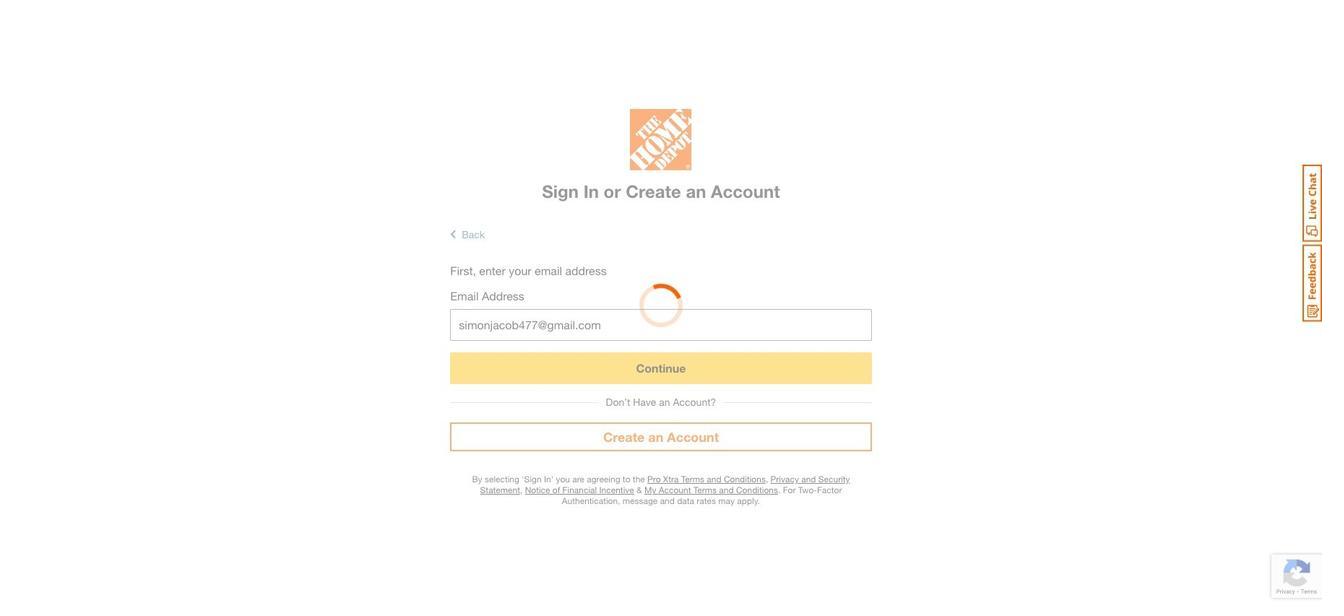 Task type: describe. For each thing, give the bounding box(es) containing it.
live chat image
[[1303, 165, 1322, 242]]

back arrow image
[[450, 228, 456, 241]]

feedback link image
[[1303, 244, 1322, 322]]



Task type: locate. For each thing, give the bounding box(es) containing it.
None email field
[[450, 309, 872, 341]]

thd logo image
[[630, 109, 692, 174]]



Task type: vqa. For each thing, say whether or not it's contained in the screenshot.
Live Chat image
yes



